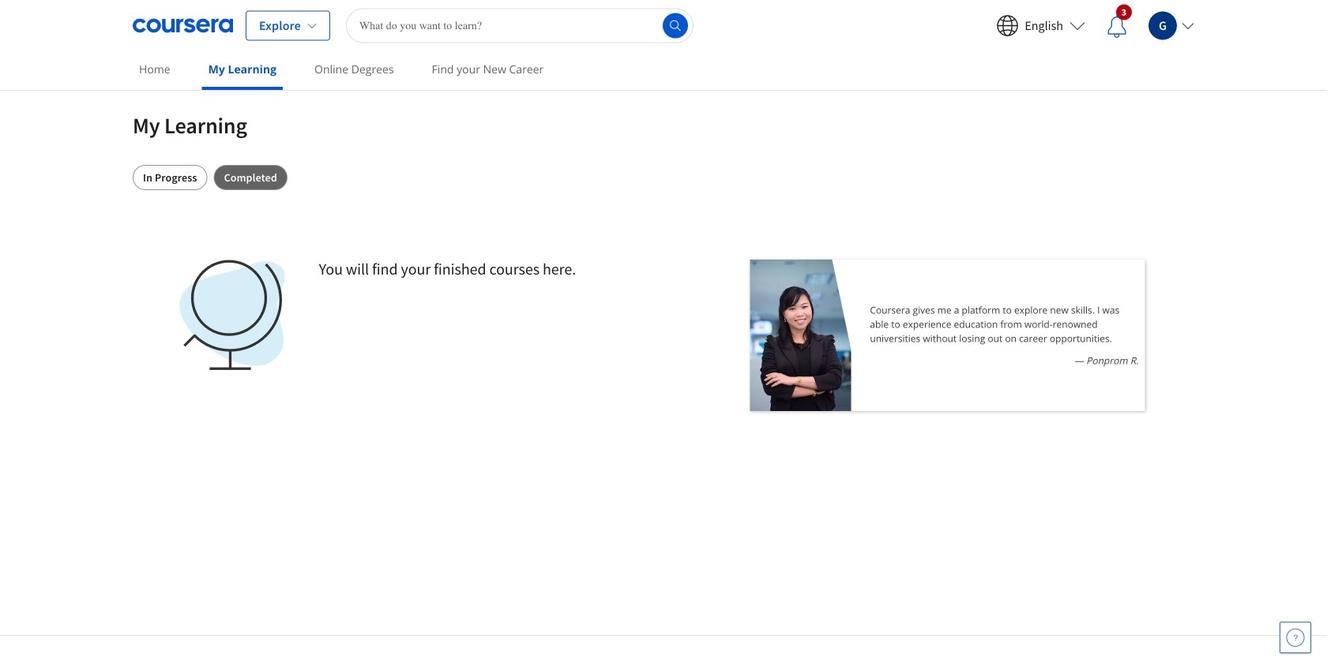 Task type: locate. For each thing, give the bounding box(es) containing it.
tab list
[[133, 165, 1195, 190]]

help center image
[[1286, 629, 1305, 648]]

What do you want to learn? text field
[[346, 8, 694, 43]]

coursera image
[[133, 13, 233, 38]]

None search field
[[346, 8, 694, 43]]



Task type: vqa. For each thing, say whether or not it's contained in the screenshot.
search field
yes



